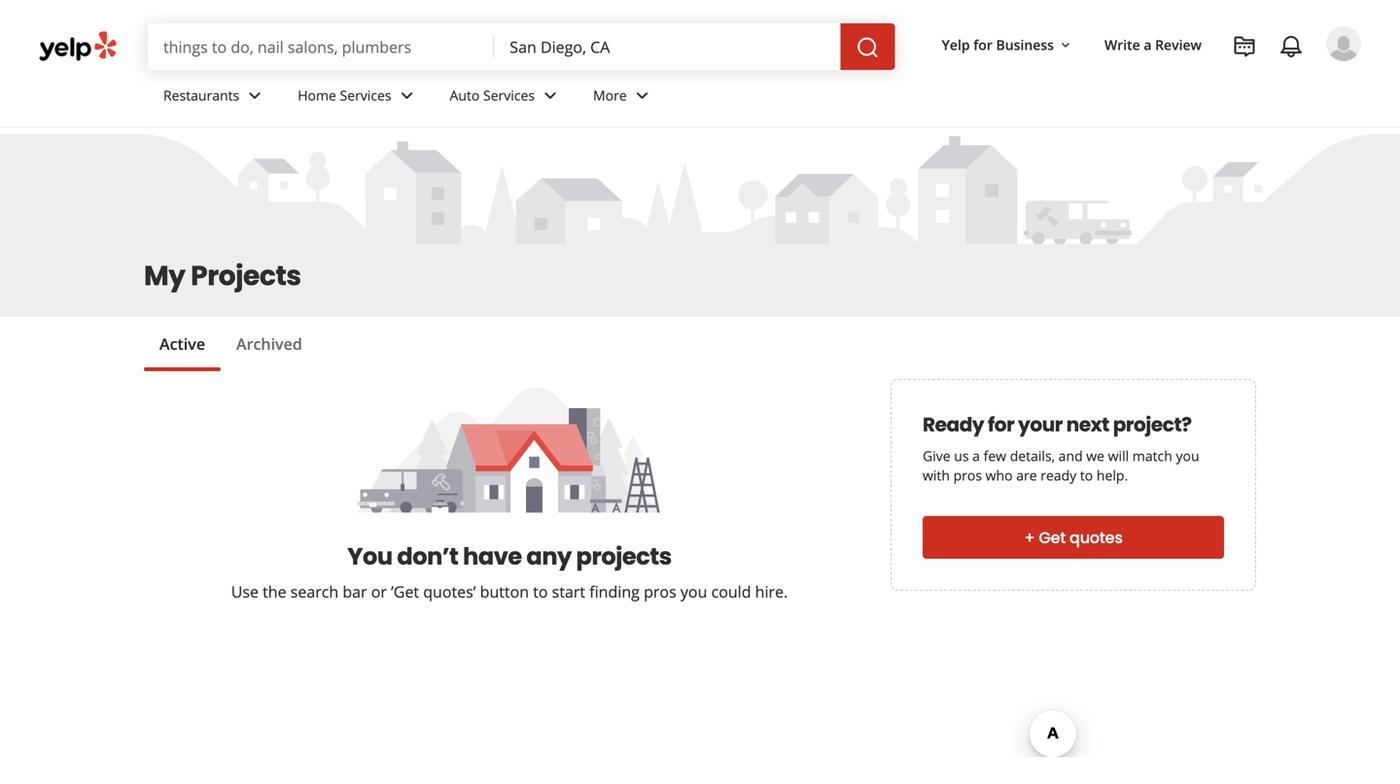 Task type: locate. For each thing, give the bounding box(es) containing it.
None search field
[[148, 23, 895, 70]]

more link
[[578, 70, 670, 126]]

'get
[[391, 582, 419, 603]]

home
[[298, 86, 336, 105]]

pros inside ready for your next project? give us a few details, and we will match you with pros who are ready to help.
[[954, 466, 982, 485]]

address, neighborhood, city, state or zip text field
[[494, 23, 841, 70]]

tab list
[[144, 333, 318, 372]]

0 vertical spatial to
[[1080, 466, 1093, 485]]

for right yelp at the top of the page
[[974, 35, 993, 54]]

0 vertical spatial pros
[[954, 466, 982, 485]]

start
[[552, 582, 586, 603]]

0 horizontal spatial to
[[533, 582, 548, 603]]

for inside ready for your next project? give us a few details, and we will match you with pros who are ready to help.
[[988, 411, 1015, 439]]

2 none field from the left
[[494, 23, 841, 70]]

hire.
[[755, 582, 788, 603]]

you
[[347, 541, 393, 573]]

for inside the yelp for business button
[[974, 35, 993, 54]]

24 chevron down v2 image inside restaurants link
[[243, 84, 267, 107]]

ready
[[1041, 466, 1077, 485]]

none field things to do, nail salons, plumbers
[[148, 23, 494, 70]]

for
[[974, 35, 993, 54], [988, 411, 1015, 439]]

pros for give us a few details, and we will match you with pros who are ready to help.
[[954, 466, 982, 485]]

for up the few
[[988, 411, 1015, 439]]

2 services from the left
[[483, 86, 535, 105]]

button
[[480, 582, 529, 603]]

you left could
[[681, 582, 707, 603]]

1 vertical spatial you
[[681, 582, 707, 603]]

who
[[986, 466, 1013, 485]]

review
[[1155, 35, 1202, 54]]

a right us
[[973, 447, 980, 465]]

give
[[923, 447, 951, 465]]

to inside ready for your next project? give us a few details, and we will match you with pros who are ready to help.
[[1080, 466, 1093, 485]]

1 horizontal spatial you
[[1176, 447, 1200, 465]]

services right the home
[[340, 86, 391, 105]]

0 vertical spatial for
[[974, 35, 993, 54]]

home services
[[298, 86, 391, 105]]

with
[[923, 466, 950, 485]]

are
[[1017, 466, 1037, 485]]

business
[[996, 35, 1054, 54]]

none field up 24 chevron down v2 icon
[[494, 23, 841, 70]]

things to do, nail salons, plumbers text field
[[148, 23, 494, 70]]

you inside ready for your next project? give us a few details, and we will match you with pros who are ready to help.
[[1176, 447, 1200, 465]]

to
[[1080, 466, 1093, 485], [533, 582, 548, 603]]

24 chevron down v2 image inside auto services link
[[539, 84, 562, 107]]

0 horizontal spatial 24 chevron down v2 image
[[243, 84, 267, 107]]

1 horizontal spatial 24 chevron down v2 image
[[395, 84, 419, 107]]

finding
[[590, 582, 640, 603]]

next
[[1067, 411, 1110, 439]]

to down we
[[1080, 466, 1093, 485]]

None field
[[148, 23, 494, 70], [494, 23, 841, 70]]

quotes
[[1070, 527, 1123, 549]]

projects
[[191, 257, 301, 295]]

1 vertical spatial for
[[988, 411, 1015, 439]]

24 chevron down v2 image
[[243, 84, 267, 107], [395, 84, 419, 107], [539, 84, 562, 107]]

a inside ready for your next project? give us a few details, and we will match you with pros who are ready to help.
[[973, 447, 980, 465]]

apple l. image
[[1327, 26, 1362, 61]]

services
[[340, 86, 391, 105], [483, 86, 535, 105]]

projects image
[[1233, 35, 1257, 58]]

24 chevron down v2 image right auto services on the left of the page
[[539, 84, 562, 107]]

0 vertical spatial you
[[1176, 447, 1200, 465]]

1 vertical spatial a
[[973, 447, 980, 465]]

help.
[[1097, 466, 1128, 485]]

3 24 chevron down v2 image from the left
[[539, 84, 562, 107]]

quotes'
[[423, 582, 476, 603]]

write
[[1105, 35, 1141, 54]]

notifications image
[[1280, 35, 1303, 58]]

24 chevron down v2 image for home services
[[395, 84, 419, 107]]

active tab panel
[[144, 372, 1257, 379]]

yelp
[[942, 35, 970, 54]]

more
[[593, 86, 627, 105]]

0 vertical spatial a
[[1144, 35, 1152, 54]]

24 chevron down v2 image right restaurants
[[243, 84, 267, 107]]

user actions element
[[926, 24, 1389, 144]]

1 horizontal spatial pros
[[954, 466, 982, 485]]

0 horizontal spatial a
[[973, 447, 980, 465]]

yelp for business button
[[934, 27, 1081, 62]]

1 none field from the left
[[148, 23, 494, 70]]

1 horizontal spatial to
[[1080, 466, 1093, 485]]

a
[[1144, 35, 1152, 54], [973, 447, 980, 465]]

none field address, neighborhood, city, state or zip
[[494, 23, 841, 70]]

search
[[291, 582, 339, 603]]

pros
[[954, 466, 982, 485], [644, 582, 677, 603]]

1 services from the left
[[340, 86, 391, 105]]

pros right finding
[[644, 582, 677, 603]]

1 horizontal spatial a
[[1144, 35, 1152, 54]]

1 vertical spatial pros
[[644, 582, 677, 603]]

pros down us
[[954, 466, 982, 485]]

24 chevron down v2 image inside home services link
[[395, 84, 419, 107]]

have
[[463, 541, 522, 573]]

2 24 chevron down v2 image from the left
[[395, 84, 419, 107]]

1 vertical spatial to
[[533, 582, 548, 603]]

0 horizontal spatial you
[[681, 582, 707, 603]]

24 chevron down v2 image left auto
[[395, 84, 419, 107]]

restaurants
[[163, 86, 239, 105]]

pros inside you don't have any projects use the search bar or 'get quotes' button to start finding pros you could hire.
[[644, 582, 677, 603]]

2 horizontal spatial 24 chevron down v2 image
[[539, 84, 562, 107]]

services right auto
[[483, 86, 535, 105]]

you inside you don't have any projects use the search bar or 'get quotes' button to start finding pros you could hire.
[[681, 582, 707, 603]]

to left "start"
[[533, 582, 548, 603]]

+
[[1024, 527, 1035, 549]]

1 horizontal spatial services
[[483, 86, 535, 105]]

you right match
[[1176, 447, 1200, 465]]

a right write
[[1144, 35, 1152, 54]]

for for ready
[[988, 411, 1015, 439]]

0 horizontal spatial services
[[340, 86, 391, 105]]

0 horizontal spatial pros
[[644, 582, 677, 603]]

restaurants link
[[148, 70, 282, 126]]

will
[[1108, 447, 1129, 465]]

you
[[1176, 447, 1200, 465], [681, 582, 707, 603]]

us
[[954, 447, 969, 465]]

don't
[[397, 541, 458, 573]]

1 24 chevron down v2 image from the left
[[243, 84, 267, 107]]

search image
[[856, 36, 880, 59]]

your
[[1018, 411, 1063, 439]]

none field up the home
[[148, 23, 494, 70]]

for for yelp
[[974, 35, 993, 54]]



Task type: describe. For each thing, give the bounding box(es) containing it.
16 chevron down v2 image
[[1058, 38, 1074, 53]]

+ get quotes button
[[923, 516, 1224, 559]]

active
[[160, 334, 205, 355]]

write a review
[[1105, 35, 1202, 54]]

24 chevron down v2 image
[[631, 84, 654, 107]]

any
[[527, 541, 572, 573]]

to inside you don't have any projects use the search bar or 'get quotes' button to start finding pros you could hire.
[[533, 582, 548, 603]]

+ get quotes
[[1024, 527, 1123, 549]]

archived
[[236, 334, 302, 355]]

get
[[1039, 527, 1066, 549]]

24 chevron down v2 image for restaurants
[[243, 84, 267, 107]]

write a review link
[[1097, 27, 1210, 62]]

24 chevron down v2 image for auto services
[[539, 84, 562, 107]]

projects
[[576, 541, 672, 573]]

my projects
[[144, 257, 301, 295]]

a inside 'write a review' "link"
[[1144, 35, 1152, 54]]

and
[[1059, 447, 1083, 465]]

home services link
[[282, 70, 434, 126]]

project?
[[1113, 411, 1192, 439]]

auto
[[450, 86, 480, 105]]

my
[[144, 257, 185, 295]]

services for home services
[[340, 86, 391, 105]]

ready
[[923, 411, 984, 439]]

you don't have any projects use the search bar or 'get quotes' button to start finding pros you could hire.
[[231, 541, 788, 603]]

bar
[[343, 582, 367, 603]]

pros for you don't have any projects
[[644, 582, 677, 603]]

or
[[371, 582, 387, 603]]

few
[[984, 447, 1007, 465]]

ready for your next project? give us a few details, and we will match you with pros who are ready to help.
[[923, 411, 1200, 485]]

auto services
[[450, 86, 535, 105]]

the
[[263, 582, 286, 603]]

yelp for business
[[942, 35, 1054, 54]]

details,
[[1010, 447, 1055, 465]]

we
[[1087, 447, 1105, 465]]

business categories element
[[148, 70, 1362, 126]]

match
[[1133, 447, 1173, 465]]

auto services link
[[434, 70, 578, 126]]

services for auto services
[[483, 86, 535, 105]]

tab list containing active
[[144, 333, 318, 372]]

use
[[231, 582, 259, 603]]

could
[[712, 582, 751, 603]]



Task type: vqa. For each thing, say whether or not it's contained in the screenshot.
16 CHEVRON DOWN V2 image
yes



